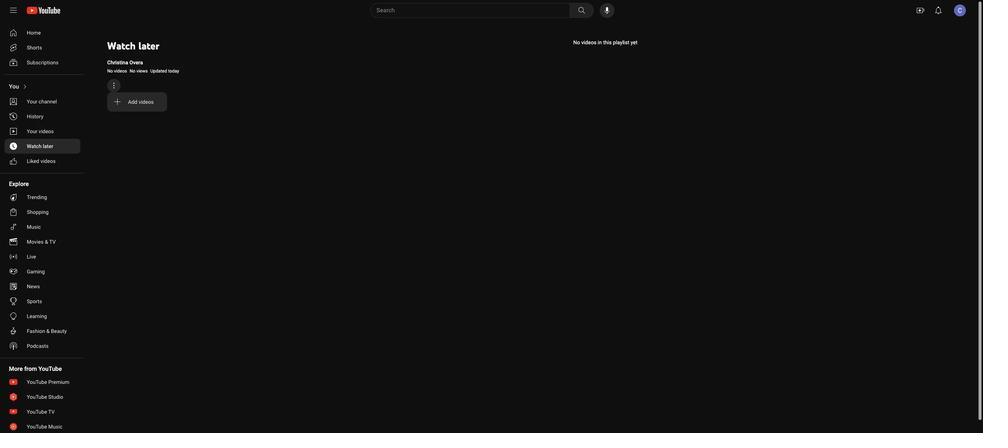 Task type: describe. For each thing, give the bounding box(es) containing it.
from
[[24, 366, 37, 373]]

Search text field
[[377, 6, 568, 15]]

videos for liked videos
[[40, 158, 56, 164]]

your for your channel
[[27, 99, 37, 105]]

watch inside main content
[[107, 39, 136, 52]]

youtube studio
[[27, 394, 63, 400]]

later inside watch later main content
[[138, 39, 159, 52]]

playlist
[[613, 39, 629, 45]]

1 vertical spatial later
[[43, 143, 53, 149]]

watch later inside main content
[[107, 39, 159, 52]]

learning
[[27, 313, 47, 319]]

youtube music
[[27, 424, 62, 430]]

add
[[128, 99, 137, 105]]

& for beauty
[[46, 328, 50, 334]]

overa
[[129, 60, 143, 66]]

gaming
[[27, 269, 45, 275]]

channel
[[39, 99, 57, 105]]

more from youtube
[[9, 366, 62, 373]]

& for tv
[[45, 239, 48, 245]]

0 vertical spatial tv
[[49, 239, 56, 245]]

subscriptions
[[27, 60, 59, 66]]

views
[[136, 68, 148, 74]]

liked videos
[[27, 158, 56, 164]]

movies
[[27, 239, 44, 245]]

news
[[27, 284, 40, 290]]

0 vertical spatial music
[[27, 224, 41, 230]]

this
[[603, 39, 612, 45]]

videos inside christina overa no videos no views updated today
[[114, 68, 127, 74]]

fashion & beauty
[[27, 328, 67, 334]]

videos for add videos
[[139, 99, 154, 105]]

shopping
[[27, 209, 49, 215]]

you
[[9, 83, 19, 90]]

beauty
[[51, 328, 67, 334]]

your videos
[[27, 128, 54, 134]]



Task type: locate. For each thing, give the bounding box(es) containing it.
1 horizontal spatial watch
[[107, 39, 136, 52]]

explore
[[9, 181, 29, 188]]

youtube tv
[[27, 409, 55, 415]]

music
[[27, 224, 41, 230], [48, 424, 62, 430]]

in
[[598, 39, 602, 45]]

2 horizontal spatial no
[[573, 39, 580, 45]]

trending
[[27, 194, 47, 200]]

youtube premium link
[[4, 375, 80, 390], [4, 375, 80, 390]]

christina
[[107, 60, 128, 66]]

0 vertical spatial later
[[138, 39, 159, 52]]

youtube up youtube tv
[[27, 394, 47, 400]]

sports link
[[4, 294, 80, 309], [4, 294, 80, 309]]

live link
[[4, 249, 80, 264], [4, 249, 80, 264]]

today
[[168, 68, 179, 74]]

1 horizontal spatial no
[[130, 68, 135, 74]]

movies & tv
[[27, 239, 56, 245]]

None search field
[[357, 3, 595, 18]]

no left in
[[573, 39, 580, 45]]

youtube down more from youtube
[[27, 379, 47, 385]]

your for your videos
[[27, 128, 37, 134]]

0 horizontal spatial music
[[27, 224, 41, 230]]

watch
[[107, 39, 136, 52], [27, 143, 41, 149]]

watch later link
[[4, 139, 80, 154], [4, 139, 80, 154]]

1 horizontal spatial later
[[138, 39, 159, 52]]

updated
[[150, 68, 167, 74]]

learning link
[[4, 309, 80, 324], [4, 309, 80, 324]]

1 vertical spatial &
[[46, 328, 50, 334]]

youtube up youtube premium
[[38, 366, 62, 373]]

videos for no videos in this playlist yet
[[581, 39, 596, 45]]

news link
[[4, 279, 80, 294], [4, 279, 80, 294]]

youtube for tv
[[27, 409, 47, 415]]

youtube for music
[[27, 424, 47, 430]]

1 your from the top
[[27, 99, 37, 105]]

tv right movies
[[49, 239, 56, 245]]

you link
[[4, 79, 80, 94], [4, 79, 80, 94]]

youtube for studio
[[27, 394, 47, 400]]

watch later main content
[[89, 21, 977, 433]]

no videos in this playlist yet
[[573, 39, 638, 45]]

no
[[573, 39, 580, 45], [107, 68, 113, 74], [130, 68, 135, 74]]

later up overa
[[138, 39, 159, 52]]

avatar image image
[[954, 4, 966, 16]]

shopping link
[[4, 205, 80, 220], [4, 205, 80, 220]]

videos right liked
[[40, 158, 56, 164]]

movies & tv link
[[4, 235, 80, 249], [4, 235, 80, 249]]

history link
[[4, 109, 80, 124], [4, 109, 80, 124]]

premium
[[48, 379, 69, 385]]

shorts
[[27, 45, 42, 51]]

0 vertical spatial watch later
[[107, 39, 159, 52]]

music link
[[4, 220, 80, 235], [4, 220, 80, 235]]

youtube
[[38, 366, 62, 373], [27, 379, 47, 385], [27, 394, 47, 400], [27, 409, 47, 415], [27, 424, 47, 430]]

1 horizontal spatial watch later
[[107, 39, 159, 52]]

fashion & beauty link
[[4, 324, 80, 339], [4, 324, 80, 339]]

youtube down youtube tv
[[27, 424, 47, 430]]

watch later up overa
[[107, 39, 159, 52]]

videos right add
[[139, 99, 154, 105]]

1 vertical spatial watch
[[27, 143, 41, 149]]

videos down the history at top
[[39, 128, 54, 134]]

0 horizontal spatial no
[[107, 68, 113, 74]]

watch up liked
[[27, 143, 41, 149]]

youtube tv link
[[4, 405, 80, 420], [4, 405, 80, 420]]

0 horizontal spatial later
[[43, 143, 53, 149]]

sports
[[27, 299, 42, 305]]

liked
[[27, 158, 39, 164]]

2 your from the top
[[27, 128, 37, 134]]

tv down studio
[[48, 409, 55, 415]]

podcasts
[[27, 343, 49, 349]]

tv
[[49, 239, 56, 245], [48, 409, 55, 415]]

videos for your videos
[[39, 128, 54, 134]]

watch later
[[107, 39, 159, 52], [27, 143, 53, 149]]

history
[[27, 114, 43, 119]]

1 vertical spatial watch later
[[27, 143, 53, 149]]

your up the history at top
[[27, 99, 37, 105]]

your channel
[[27, 99, 57, 105]]

0 vertical spatial your
[[27, 99, 37, 105]]

later
[[138, 39, 159, 52], [43, 143, 53, 149]]

live
[[27, 254, 36, 260]]

videos down christina
[[114, 68, 127, 74]]

0 horizontal spatial watch later
[[27, 143, 53, 149]]

add videos option
[[107, 95, 167, 109]]

youtube for premium
[[27, 379, 47, 385]]

0 horizontal spatial watch
[[27, 143, 41, 149]]

christina overa no videos no views updated today
[[107, 60, 179, 74]]

videos left in
[[581, 39, 596, 45]]

christina overa link
[[107, 59, 143, 66]]

later up "liked videos"
[[43, 143, 53, 149]]

trending link
[[4, 190, 80, 205], [4, 190, 80, 205]]

1 vertical spatial tv
[[48, 409, 55, 415]]

studio
[[48, 394, 63, 400]]

podcasts link
[[4, 339, 80, 354], [4, 339, 80, 354]]

liked videos link
[[4, 154, 80, 169], [4, 154, 80, 169]]

gaming link
[[4, 264, 80, 279], [4, 264, 80, 279]]

1 vertical spatial your
[[27, 128, 37, 134]]

1 vertical spatial music
[[48, 424, 62, 430]]

youtube studio link
[[4, 390, 80, 405], [4, 390, 80, 405]]

&
[[45, 239, 48, 245], [46, 328, 50, 334]]

yet
[[631, 39, 638, 45]]

subscriptions link
[[4, 55, 80, 70], [4, 55, 80, 70]]

youtube up youtube music
[[27, 409, 47, 415]]

your channel link
[[4, 94, 80, 109], [4, 94, 80, 109]]

youtube premium
[[27, 379, 69, 385]]

videos inside option
[[139, 99, 154, 105]]

your down the history at top
[[27, 128, 37, 134]]

more
[[9, 366, 23, 373]]

your
[[27, 99, 37, 105], [27, 128, 37, 134]]

your videos link
[[4, 124, 80, 139], [4, 124, 80, 139]]

watch later down your videos
[[27, 143, 53, 149]]

videos
[[581, 39, 596, 45], [114, 68, 127, 74], [139, 99, 154, 105], [39, 128, 54, 134], [40, 158, 56, 164]]

home
[[27, 30, 41, 36]]

youtube music link
[[4, 420, 80, 433], [4, 420, 80, 433]]

shorts link
[[4, 40, 80, 55], [4, 40, 80, 55]]

0 vertical spatial &
[[45, 239, 48, 245]]

0 vertical spatial watch
[[107, 39, 136, 52]]

1 horizontal spatial music
[[48, 424, 62, 430]]

fashion
[[27, 328, 45, 334]]

& left beauty
[[46, 328, 50, 334]]

& right movies
[[45, 239, 48, 245]]

watch up christina overa link
[[107, 39, 136, 52]]

music down youtube tv
[[48, 424, 62, 430]]

no down overa
[[130, 68, 135, 74]]

add videos
[[128, 99, 154, 105]]

music up movies
[[27, 224, 41, 230]]

home link
[[4, 25, 80, 40], [4, 25, 80, 40]]

no down christina
[[107, 68, 113, 74]]



Task type: vqa. For each thing, say whether or not it's contained in the screenshot.
the "757"
no



